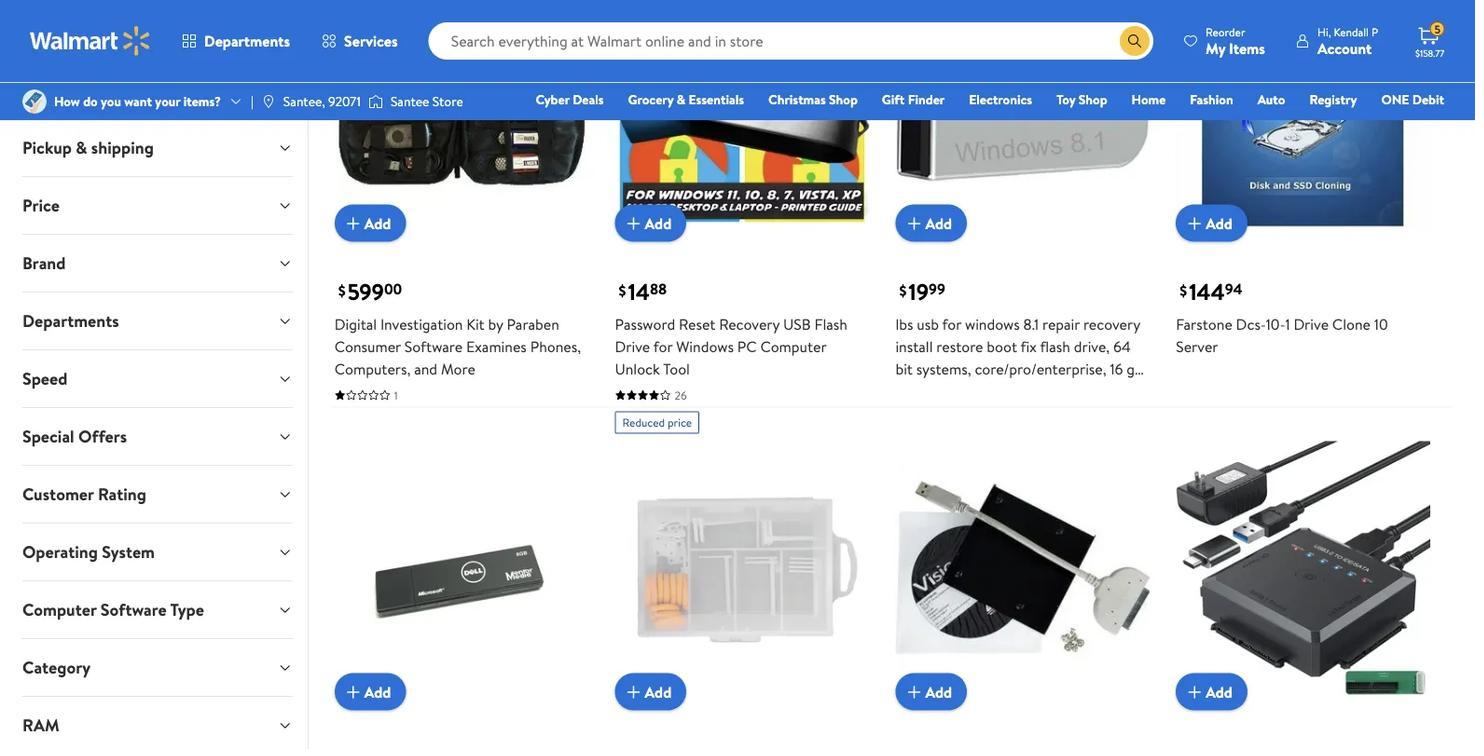 Task type: locate. For each thing, give the bounding box(es) containing it.
search icon image
[[1127, 34, 1142, 48]]

& inside dropdown button
[[76, 136, 87, 159]]

items?
[[183, 92, 221, 110]]

lbs usb for windows 8.1 repair recovery install restore boot fix flash drive, 64 bit systems, core/pro/enterprise, 16 gb for desktop&laptop - silver image
[[896, 0, 1150, 227]]

add to cart image for usb 3.0 to ide & sata converter eyoold external hard drive adapter kit with one-click backup for 2.5"/3.5" ssd hdd image
[[1183, 681, 1206, 704]]

add to cart image for farstone dcs-10-1 drive clone 10 server image
[[1183, 212, 1206, 235]]

drive
[[1294, 314, 1329, 334], [615, 336, 650, 357]]

add for the lbs usb for windows 8.1 repair recovery install restore boot fix flash drive, 64 bit systems, core/pro/enterprise, 16 gb for desktop&laptop - silver image
[[925, 213, 952, 234]]

$ 599 00
[[338, 277, 402, 308]]

 image left how
[[22, 90, 47, 114]]

finder
[[908, 90, 945, 109]]

add to cart image
[[903, 212, 925, 235]]

 image for santee, 92071
[[261, 94, 276, 109]]

system
[[102, 541, 155, 564]]

consumer
[[335, 336, 401, 357]]

 image
[[368, 92, 383, 111]]

1 $ from the left
[[338, 280, 346, 301]]

departments
[[204, 31, 290, 51], [22, 310, 119, 333]]

farstone dcs-10-1 drive clone 10 server image
[[1176, 0, 1430, 227]]

0 vertical spatial departments
[[204, 31, 290, 51]]

$ left 144
[[1180, 280, 1187, 301]]

2 $ from the left
[[619, 280, 626, 301]]

software up the and
[[404, 336, 463, 357]]

phones,
[[530, 336, 581, 357]]

$ left the 19 in the top of the page
[[899, 280, 907, 301]]

drive inside farstone dcs-10-1 drive clone 10 server
[[1294, 314, 1329, 334]]

1 horizontal spatial drive
[[1294, 314, 1329, 334]]

customer rating tab
[[7, 466, 308, 523]]

server
[[1176, 336, 1218, 357]]

0 horizontal spatial departments
[[22, 310, 119, 333]]

94
[[1225, 279, 1243, 300]]

flash
[[1040, 336, 1070, 357]]

computers,
[[335, 359, 411, 379]]

$ for 19
[[899, 280, 907, 301]]

$ left 14
[[619, 280, 626, 301]]

you
[[101, 92, 121, 110]]

0 horizontal spatial &
[[76, 136, 87, 159]]

2 vertical spatial for
[[896, 381, 915, 402]]

departments up |
[[204, 31, 290, 51]]

departments button
[[7, 293, 308, 350]]

toy shop
[[1057, 90, 1107, 109]]

for up tool
[[653, 336, 673, 357]]

3 $ from the left
[[899, 280, 907, 301]]

shop
[[829, 90, 858, 109], [1079, 90, 1107, 109]]

hi,
[[1318, 24, 1331, 40]]

desktop&laptop
[[918, 381, 1020, 402]]

& for grocery
[[677, 90, 686, 109]]

1 inside farstone dcs-10-1 drive clone 10 server
[[1285, 314, 1290, 334]]

add button for universal ssd cloning/transfer kitusb 3.0 to sata image at bottom right
[[896, 674, 967, 711]]

speed tab
[[7, 351, 308, 407]]

departments up speed
[[22, 310, 119, 333]]

speed button
[[7, 351, 308, 407]]

silver
[[1033, 381, 1067, 402]]

0 vertical spatial &
[[677, 90, 686, 109]]

0 horizontal spatial drive
[[615, 336, 650, 357]]

type
[[170, 599, 204, 622]]

computer down usb
[[760, 336, 826, 357]]

gift finder link
[[874, 90, 953, 110]]

reorder
[[1206, 24, 1245, 40]]

1 horizontal spatial  image
[[261, 94, 276, 109]]

auto
[[1258, 90, 1285, 109]]

0 vertical spatial drive
[[1294, 314, 1329, 334]]

for up restore
[[942, 314, 961, 334]]

add button for farstone dcs-10-1 drive clone 10 server image
[[1176, 205, 1247, 242]]

1 vertical spatial computer
[[22, 599, 96, 622]]

drive right 10-
[[1294, 314, 1329, 334]]

restore
[[936, 336, 983, 357]]

88
[[650, 279, 667, 300]]

$ for 14
[[619, 280, 626, 301]]

operating system tab
[[7, 524, 308, 581]]

0 horizontal spatial  image
[[22, 90, 47, 114]]

computer software type
[[22, 599, 204, 622]]

1 vertical spatial drive
[[615, 336, 650, 357]]

auto link
[[1249, 90, 1294, 110]]

$ inside '$ 144 94'
[[1180, 280, 1187, 301]]

usb
[[783, 314, 811, 334]]

cyber
[[536, 90, 570, 109]]

add to cart image for universal ssd cloning/transfer kitusb 3.0 to sata image at bottom right
[[903, 681, 925, 704]]

add for dell media mentor recovery and restore 8gb usb windows 8.1 flash drive dm9gk 0dm9gk cn-0dm9gk pa5080l-md8u hj6mk r1n9m 0r1n9m cn-0r1n9m g4jhp image
[[364, 682, 391, 702]]

for down 'bit'
[[896, 381, 915, 402]]

& right pickup
[[76, 136, 87, 159]]

0 horizontal spatial software
[[101, 599, 167, 622]]

1 vertical spatial software
[[101, 599, 167, 622]]

1
[[1285, 314, 1290, 334], [394, 388, 398, 403]]

599
[[348, 277, 384, 308]]

add to cart image for dell media mentor recovery and restore 8gb usb windows 8.1 flash drive dm9gk 0dm9gk cn-0dm9gk pa5080l-md8u hj6mk r1n9m 0r1n9m cn-0r1n9m g4jhp image
[[342, 681, 364, 704]]

ram
[[22, 714, 59, 738]]

& right grocery
[[677, 90, 686, 109]]

lbs usb for windows 8.1 repair recovery install restore boot fix flash drive, 64 bit systems, core/pro/enterprise, 16 gb for desktop&laptop - silver
[[896, 314, 1143, 402]]

departments button
[[166, 19, 306, 63]]

registry
[[1310, 90, 1357, 109]]

add button for dell media mentor recovery and restore 8gb usb windows 8.1 flash drive dm9gk 0dm9gk cn-0dm9gk pa5080l-md8u hj6mk r1n9m 0r1n9m cn-0r1n9m g4jhp image
[[335, 674, 406, 711]]

category button
[[7, 640, 308, 697]]

digital investigation kit by paraben consumer software examines phones, computers, and more image
[[335, 0, 589, 227]]

add to cart image for 'password reset recovery usb flash drive for windows pc computer unlock tool' image at the top of page
[[623, 212, 645, 235]]

ram tab
[[7, 697, 308, 750]]

computer down operating
[[22, 599, 96, 622]]

99
[[929, 279, 945, 300]]

1 vertical spatial 1
[[394, 388, 398, 403]]

shop for toy shop
[[1079, 90, 1107, 109]]

usb 3.0 to ide & sata converter eyoold external hard drive adapter kit with one-click backup for 2.5"/3.5" ssd hdd image
[[1176, 442, 1430, 696]]

4 $ from the left
[[1180, 280, 1187, 301]]

grocery & essentials link
[[620, 90, 753, 110]]

1 vertical spatial &
[[76, 136, 87, 159]]

password
[[615, 314, 675, 334]]

gb
[[1127, 359, 1143, 379]]

0 vertical spatial computer
[[760, 336, 826, 357]]

hi, kendall p account
[[1318, 24, 1378, 58]]

drive up unlock
[[615, 336, 650, 357]]

walmart image
[[30, 26, 151, 56]]

1 horizontal spatial computer
[[760, 336, 826, 357]]

-
[[1024, 381, 1030, 402]]

1 right "dcs-"
[[1285, 314, 1290, 334]]

0 horizontal spatial shop
[[829, 90, 858, 109]]

0 horizontal spatial computer
[[22, 599, 96, 622]]

one debit walmart+
[[1381, 90, 1444, 135]]

departments inside dropdown button
[[22, 310, 119, 333]]

registry link
[[1301, 90, 1366, 110]]

1 horizontal spatial departments
[[204, 31, 290, 51]]

debit
[[1412, 90, 1444, 109]]

1 horizontal spatial for
[[896, 381, 915, 402]]

operating system button
[[7, 524, 308, 581]]

reset
[[679, 314, 716, 334]]

2 shop from the left
[[1079, 90, 1107, 109]]

1 horizontal spatial &
[[677, 90, 686, 109]]

add for universal ssd cloning/transfer kitusb 3.0 to sata image at bottom right
[[925, 682, 952, 702]]

pickup & shipping tab
[[7, 119, 308, 176]]

add to cart image
[[342, 212, 364, 235], [623, 212, 645, 235], [1183, 212, 1206, 235], [342, 681, 364, 704], [623, 681, 645, 704], [903, 681, 925, 704], [1183, 681, 1206, 704]]

pickup
[[22, 136, 72, 159]]

kendall
[[1334, 24, 1369, 40]]

0 vertical spatial 1
[[1285, 314, 1290, 334]]

1 horizontal spatial 1
[[1285, 314, 1290, 334]]

operating
[[22, 541, 98, 564]]

0 vertical spatial for
[[942, 314, 961, 334]]

windows
[[965, 314, 1020, 334]]

software left type
[[101, 599, 167, 622]]

$ inside $ 14 88
[[619, 280, 626, 301]]

1 vertical spatial departments
[[22, 310, 119, 333]]

shop right toy
[[1079, 90, 1107, 109]]

 image
[[22, 90, 47, 114], [261, 94, 276, 109]]

1 vertical spatial for
[[653, 336, 673, 357]]

services
[[344, 31, 398, 51]]

1 horizontal spatial software
[[404, 336, 463, 357]]

$ inside $ 19 99
[[899, 280, 907, 301]]

0 horizontal spatial 1
[[394, 388, 398, 403]]

$ left 599
[[338, 280, 346, 301]]

0 vertical spatial software
[[404, 336, 463, 357]]

1 horizontal spatial shop
[[1079, 90, 1107, 109]]

1 shop from the left
[[829, 90, 858, 109]]

offers
[[78, 425, 127, 449]]

shop right christmas
[[829, 90, 858, 109]]

one
[[1381, 90, 1409, 109]]

1 down computers,
[[394, 388, 398, 403]]

special offers button
[[7, 408, 308, 465]]

shop for christmas shop
[[829, 90, 858, 109]]

reduced price
[[623, 415, 692, 431]]

farstone
[[1176, 314, 1233, 334]]

 image right |
[[261, 94, 276, 109]]

speed
[[22, 367, 68, 391]]

0 horizontal spatial for
[[653, 336, 673, 357]]

$
[[338, 280, 346, 301], [619, 280, 626, 301], [899, 280, 907, 301], [1180, 280, 1187, 301]]

bit
[[896, 359, 913, 379]]

essentials
[[689, 90, 744, 109]]

add
[[364, 213, 391, 234], [645, 213, 672, 234], [925, 213, 952, 234], [1206, 213, 1233, 234], [364, 682, 391, 702], [645, 682, 672, 702], [925, 682, 952, 702], [1206, 682, 1233, 702]]

add button for digital investigation kit by paraben consumer software examines phones, computers, and more image
[[335, 205, 406, 242]]

computer software type button
[[7, 582, 308, 639]]

$ inside $ 599 00
[[338, 280, 346, 301]]

computer inside dropdown button
[[22, 599, 96, 622]]



Task type: vqa. For each thing, say whether or not it's contained in the screenshot.
"Digital"
yes



Task type: describe. For each thing, give the bounding box(es) containing it.
do
[[83, 92, 98, 110]]

price tab
[[7, 177, 308, 234]]

add button for usb 3.0 to ide & sata converter eyoold external hard drive adapter kit with one-click backup for 2.5"/3.5" ssd hdd image
[[1176, 674, 1247, 711]]

paraben
[[507, 314, 559, 334]]

|
[[251, 92, 253, 110]]

price
[[22, 194, 60, 217]]

26
[[675, 388, 687, 403]]

digital investigation kit by paraben consumer software examines phones, computers, and more
[[335, 314, 581, 379]]

add button for the lbs usb for windows 8.1 repair recovery install restore boot fix flash drive, 64 bit systems, core/pro/enterprise, 16 gb for desktop&laptop - silver image
[[896, 205, 967, 242]]

brand tab
[[7, 235, 308, 292]]

install
[[896, 336, 933, 357]]

add to cart image for digital investigation kit by paraben consumer software examines phones, computers, and more image
[[342, 212, 364, 235]]

category tab
[[7, 640, 308, 697]]

5
[[1435, 21, 1441, 37]]

santee,
[[283, 92, 325, 110]]

flash
[[815, 314, 848, 334]]

departments inside popup button
[[204, 31, 290, 51]]

items
[[1229, 38, 1265, 58]]

dcs-
[[1236, 314, 1266, 334]]

add to cart image for head data recovery set, multiple types hard drive head replacement tool lightweight standard size  for 2.5in 3.5in hdd image at the bottom of page
[[623, 681, 645, 704]]

cyber deals link
[[527, 90, 612, 110]]

brand button
[[7, 235, 308, 292]]

add button for 'password reset recovery usb flash drive for windows pc computer unlock tool' image at the top of page
[[615, 205, 686, 242]]

reorder my items
[[1206, 24, 1265, 58]]

usb
[[917, 314, 939, 334]]

$ for 599
[[338, 280, 346, 301]]

head data recovery set, multiple types hard drive head replacement tool lightweight standard size  for 2.5in 3.5in hdd image
[[615, 442, 869, 696]]

my
[[1206, 38, 1226, 58]]

fix
[[1021, 336, 1037, 357]]

services button
[[306, 19, 414, 63]]

customer rating
[[22, 483, 146, 506]]

price
[[668, 415, 692, 431]]

gift finder
[[882, 90, 945, 109]]

santee
[[391, 92, 429, 110]]

drive inside password reset recovery usb flash drive for windows pc computer unlock tool
[[615, 336, 650, 357]]

santee, 92071
[[283, 92, 361, 110]]

password reset recovery usb flash drive for windows pc computer unlock tool
[[615, 314, 848, 379]]

add for farstone dcs-10-1 drive clone 10 server image
[[1206, 213, 1233, 234]]

special offers
[[22, 425, 127, 449]]

rating
[[98, 483, 146, 506]]

investigation
[[380, 314, 463, 334]]

computer software type tab
[[7, 582, 308, 639]]

boot
[[987, 336, 1017, 357]]

more
[[441, 359, 475, 379]]

category
[[22, 656, 91, 680]]

reduced
[[623, 415, 665, 431]]

electronics link
[[961, 90, 1041, 110]]

operating system
[[22, 541, 155, 564]]

ram button
[[7, 697, 308, 750]]

& for pickup
[[76, 136, 87, 159]]

for inside password reset recovery usb flash drive for windows pc computer unlock tool
[[653, 336, 673, 357]]

customer rating button
[[7, 466, 308, 523]]

$ for 144
[[1180, 280, 1187, 301]]

pickup & shipping
[[22, 136, 154, 159]]

add button for head data recovery set, multiple types hard drive head replacement tool lightweight standard size  for 2.5in 3.5in hdd image at the bottom of page
[[615, 674, 686, 711]]

$ 19 99
[[899, 277, 945, 308]]

customer
[[22, 483, 94, 506]]

grocery & essentials
[[628, 90, 744, 109]]

grocery
[[628, 90, 674, 109]]

unlock
[[615, 359, 660, 379]]

cyber deals
[[536, 90, 604, 109]]

shipping
[[91, 136, 154, 159]]

home link
[[1123, 90, 1174, 110]]

windows
[[676, 336, 734, 357]]

special offers tab
[[7, 408, 308, 465]]

kit
[[467, 314, 485, 334]]

toy
[[1057, 90, 1076, 109]]

drive,
[[1074, 336, 1110, 357]]

add for digital investigation kit by paraben consumer software examines phones, computers, and more image
[[364, 213, 391, 234]]

computer inside password reset recovery usb flash drive for windows pc computer unlock tool
[[760, 336, 826, 357]]

special
[[22, 425, 74, 449]]

fashion
[[1190, 90, 1233, 109]]

deals
[[573, 90, 604, 109]]

clone
[[1332, 314, 1371, 334]]

universal ssd cloning/transfer kitusb 3.0 to sata image
[[896, 442, 1150, 696]]

add for head data recovery set, multiple types hard drive head replacement tool lightweight standard size  for 2.5in 3.5in hdd image at the bottom of page
[[645, 682, 672, 702]]

92071
[[328, 92, 361, 110]]

examines
[[466, 336, 527, 357]]

departments tab
[[7, 293, 308, 350]]

Search search field
[[429, 22, 1154, 60]]

by
[[488, 314, 503, 334]]

dell media mentor recovery and restore 8gb usb windows 8.1 flash drive dm9gk 0dm9gk cn-0dm9gk pa5080l-md8u hj6mk r1n9m 0r1n9m cn-0r1n9m g4jhp image
[[335, 442, 589, 696]]

systems,
[[916, 359, 971, 379]]

christmas shop link
[[760, 90, 866, 110]]

home
[[1132, 90, 1166, 109]]

repair
[[1042, 314, 1080, 334]]

pc
[[737, 336, 757, 357]]

how
[[54, 92, 80, 110]]

10
[[1374, 314, 1388, 334]]

password reset recovery usb flash drive for windows pc computer unlock tool image
[[615, 0, 869, 227]]

farstone dcs-10-1 drive clone 10 server
[[1176, 314, 1388, 357]]

Walmart Site-Wide search field
[[429, 22, 1154, 60]]

add for usb 3.0 to ide & sata converter eyoold external hard drive adapter kit with one-click backup for 2.5"/3.5" ssd hdd image
[[1206, 682, 1233, 702]]

software inside digital investigation kit by paraben consumer software examines phones, computers, and more
[[404, 336, 463, 357]]

$158.77
[[1416, 47, 1445, 59]]

toy shop link
[[1048, 90, 1116, 110]]

recovery
[[719, 314, 780, 334]]

fashion link
[[1182, 90, 1242, 110]]

your
[[155, 92, 180, 110]]

64
[[1113, 336, 1131, 357]]

add for 'password reset recovery usb flash drive for windows pc computer unlock tool' image at the top of page
[[645, 213, 672, 234]]

19
[[909, 277, 929, 308]]

core/pro/enterprise,
[[975, 359, 1106, 379]]

christmas shop
[[768, 90, 858, 109]]

walmart+
[[1389, 117, 1444, 135]]

pickup & shipping button
[[7, 119, 308, 176]]

software inside dropdown button
[[101, 599, 167, 622]]

 image for how do you want your items?
[[22, 90, 47, 114]]

brand
[[22, 252, 66, 275]]

14
[[628, 277, 650, 308]]

16
[[1110, 359, 1123, 379]]

2 horizontal spatial for
[[942, 314, 961, 334]]



